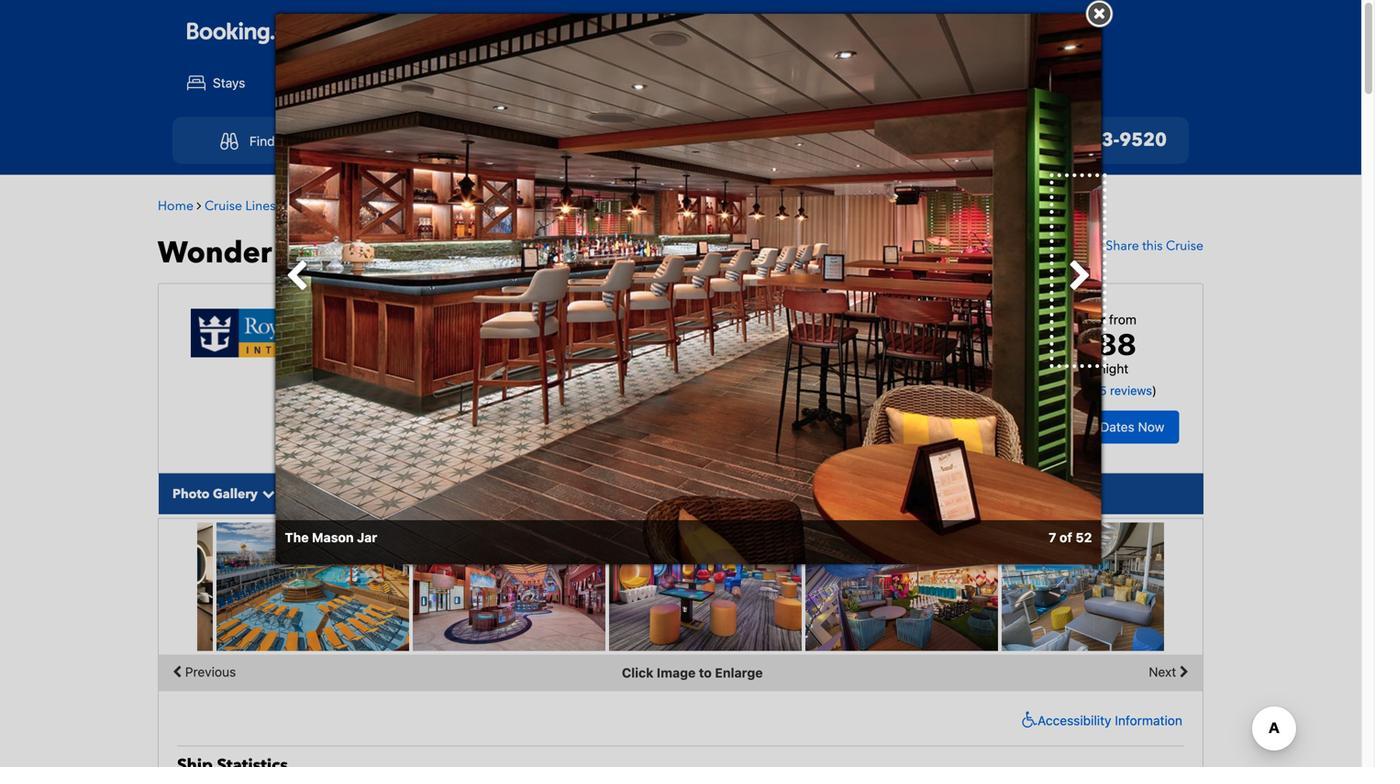 Task type: vqa. For each thing, say whether or not it's contained in the screenshot.
charlotte
yes



Task type: describe. For each thing, give the bounding box(es) containing it.
night for 7 night eastern caribbean & perfect day wonder of the seas
[[436, 303, 486, 329]]

0 horizontal spatial st.
[[507, 401, 523, 416]]

5
[[1071, 384, 1078, 397]]

day for 7 night eastern caribbean & perfect day
[[734, 197, 757, 215]]

night
[[1099, 361, 1129, 376]]

travel menu navigation
[[173, 117, 1189, 164]]

4.5 / 5 ( 275 reviews )
[[1032, 379, 1157, 399]]

cruise for cruise search
[[940, 237, 978, 255]]

2 • from the left
[[963, 385, 968, 400]]

royal caribbean image
[[191, 309, 388, 357]]

$888
[[1059, 327, 1137, 362]]

or
[[1090, 237, 1103, 255]]

suite sun deck image
[[1002, 522, 1195, 651]]

airport taxis link
[[873, 64, 1000, 102]]

cruise deals link
[[402, 123, 544, 159]]

maarten
[[527, 401, 576, 416]]

accessibility
[[1038, 713, 1112, 728]]

seas inside 7 night eastern caribbean & perfect day wonder of the seas
[[519, 330, 550, 350]]

share
[[1106, 237, 1139, 255]]

ports of call: perfect day at coco cay, bahamas • charlotte amalie, st. thomas, u.s.v.i. • philipsburg, st. maarten
[[434, 385, 968, 416]]

save or share this cruise link
[[1042, 237, 1204, 255]]

of inside the ports of call: perfect day at coco cay, bahamas • charlotte amalie, st. thomas, u.s.v.i. • philipsburg, st. maarten
[[471, 385, 484, 400]]

1 horizontal spatial seas
[[482, 197, 509, 215]]

/ inside 4.5 / 5 ( 275 reviews )
[[1064, 384, 1068, 397]]

click
[[622, 665, 654, 680]]

angle right image for wonder
[[512, 199, 517, 212]]

chevron right image
[[1180, 658, 1189, 686]]

royal caribbean link
[[287, 197, 383, 215]]

click image to enlarge
[[622, 665, 763, 680]]

at
[[592, 385, 604, 400]]

4.5
[[1032, 379, 1058, 399]]

to
[[699, 665, 712, 680]]

lines
[[245, 197, 276, 215]]

select
[[1060, 419, 1097, 434]]

wonder of the seas link
[[394, 197, 512, 215]]

flight + hotel
[[409, 75, 489, 91]]

thomas,
[[863, 385, 915, 400]]

+
[[446, 75, 454, 91]]

flights link
[[267, 64, 362, 102]]

search image
[[922, 238, 940, 253]]

philipsburg,
[[434, 401, 504, 416]]

ship
[[861, 485, 889, 503]]

flight
[[409, 75, 442, 91]]

0 horizontal spatial the
[[317, 233, 363, 273]]

details
[[892, 485, 936, 503]]

0 vertical spatial wonder
[[394, 197, 442, 215]]

of left 52
[[1060, 530, 1073, 545]]

cruise for cruise lines
[[205, 197, 242, 215]]

0 vertical spatial wonder of the seas
[[394, 197, 509, 215]]

from for $888
[[1109, 312, 1137, 327]]

pool image
[[217, 522, 409, 651]]

of down the cruise deals link
[[445, 197, 457, 215]]

now
[[1138, 419, 1165, 434]]

stays link
[[173, 64, 260, 102]]

& for 7 night eastern caribbean & perfect day
[[679, 197, 688, 215]]

wonder inside 7 night eastern caribbean & perfect day wonder of the seas
[[420, 330, 473, 350]]

7 for 7 of 52
[[1049, 530, 1057, 545]]

of down royal
[[279, 233, 309, 273]]

stays
[[213, 75, 245, 91]]

1 vertical spatial wonder
[[158, 233, 272, 273]]

map marker image
[[422, 385, 429, 398]]

roundtrip: from port canaveral (orlando), florida
[[434, 365, 729, 380]]

port
[[535, 365, 560, 380]]

9520
[[1120, 128, 1167, 153]]

find a cruise link
[[200, 123, 345, 159]]

233-
[[1078, 128, 1120, 153]]

deals
[[492, 134, 524, 149]]

display the previous photo gallery image image
[[285, 260, 309, 293]]

night for 7 night eastern caribbean & perfect day
[[531, 197, 564, 215]]

social 100 image
[[609, 522, 802, 651]]

the mason jar image
[[276, 14, 1102, 564]]

caribbean right royal
[[322, 197, 383, 215]]

/ inside interior from $888 $127 / night
[[1095, 361, 1099, 376]]

accessibility information
[[1038, 713, 1183, 728]]

800-233-9520 link
[[1005, 128, 1167, 154]]

7 for 7 night eastern caribbean & perfect day
[[520, 197, 528, 215]]

attractions link
[[746, 64, 866, 102]]

next link
[[1149, 658, 1194, 686]]

the mason jar
[[285, 530, 377, 545]]

)
[[1153, 384, 1157, 397]]

booking.com home image
[[187, 21, 319, 46]]

flight + hotel link
[[369, 64, 503, 102]]

coco
[[608, 385, 639, 400]]

paper plane image
[[1042, 239, 1059, 252]]

cruise
[[289, 134, 325, 149]]

perfect inside the ports of call: perfect day at coco cay, bahamas • charlotte amalie, st. thomas, u.s.v.i. • philipsburg, st. maarten
[[519, 385, 562, 400]]

dialog containing the mason jar
[[276, 0, 1114, 564]]

7 night eastern caribbean & perfect day
[[520, 197, 757, 215]]

cruise search
[[940, 237, 1020, 255]]

find
[[250, 134, 275, 149]]

eastern for 7 night eastern caribbean & perfect day
[[567, 197, 611, 215]]

florida
[[689, 365, 729, 380]]

cruise for cruise deals
[[451, 134, 489, 149]]

chevron left image
[[173, 658, 182, 686]]

cruise lines
[[205, 197, 276, 215]]

day for 7 night eastern caribbean & perfect day wonder of the seas
[[745, 303, 780, 329]]

save
[[1059, 237, 1087, 255]]

call:
[[487, 385, 515, 400]]

select          dates now
[[1060, 419, 1165, 434]]

(orlando),
[[625, 365, 686, 380]]

globe image
[[420, 366, 431, 379]]

the inside 7 night eastern caribbean & perfect day wonder of the seas
[[494, 330, 515, 350]]

interior from $888 $127 / night
[[1059, 312, 1137, 376]]

1 • from the left
[[729, 385, 735, 400]]

rentals
[[575, 75, 616, 91]]



Task type: locate. For each thing, give the bounding box(es) containing it.
cruise search link
[[922, 237, 1039, 255]]

from for port
[[504, 365, 531, 380]]

0 vertical spatial from
[[1109, 312, 1137, 327]]

&
[[679, 197, 688, 215], [659, 303, 673, 329]]

charlotte
[[738, 385, 793, 400]]

1 horizontal spatial eastern
[[567, 197, 611, 215]]

angle right image right home
[[197, 199, 201, 212]]

canaveral
[[563, 365, 622, 380]]

from right interior
[[1109, 312, 1137, 327]]

2 vertical spatial perfect
[[519, 385, 562, 400]]

2 horizontal spatial the
[[494, 330, 515, 350]]

52
[[1076, 530, 1092, 545]]

0 vertical spatial perfect
[[691, 197, 731, 215]]

1 vertical spatial the
[[317, 233, 363, 273]]

0 horizontal spatial •
[[729, 385, 735, 400]]

u.s.v.i.
[[918, 385, 959, 400]]

day inside the ports of call: perfect day at coco cay, bahamas • charlotte amalie, st. thomas, u.s.v.i. • philipsburg, st. maarten
[[566, 385, 588, 400]]

800-
[[1037, 128, 1078, 153]]

royal promenade image
[[413, 522, 606, 651]]

cruise
[[451, 134, 489, 149], [205, 197, 242, 215], [940, 237, 978, 255], [1166, 237, 1204, 255]]

accessibility information link
[[1018, 711, 1183, 729]]

0 vertical spatial st.
[[844, 385, 860, 400]]

1 vertical spatial st.
[[507, 401, 523, 416]]

social 100 patio image
[[806, 522, 998, 651]]

0 vertical spatial day
[[734, 197, 757, 215]]

dialog
[[276, 0, 1114, 564]]

angle right image for royal
[[387, 199, 391, 212]]

of up roundtrip:
[[477, 330, 491, 350]]

2 horizontal spatial 7
[[1049, 530, 1057, 545]]

cruises link
[[637, 63, 739, 103]]

wonder of the seas down the cruise deals link
[[394, 197, 509, 215]]

2 horizontal spatial seas
[[519, 330, 550, 350]]

1 vertical spatial wonder of the seas
[[158, 233, 436, 273]]

7 for 7 night eastern caribbean & perfect day wonder of the seas
[[420, 303, 432, 329]]

caribbean for 7 night eastern caribbean & perfect day
[[614, 197, 675, 215]]

ship details button
[[847, 473, 968, 514]]

0 vertical spatial night
[[531, 197, 564, 215]]

0 horizontal spatial seas
[[370, 233, 436, 273]]

from
[[1109, 312, 1137, 327], [504, 365, 531, 380]]

of up philipsburg,
[[471, 385, 484, 400]]

cruises
[[679, 75, 723, 91]]

& for 7 night eastern caribbean & perfect day wonder of the seas
[[659, 303, 673, 329]]

wonder up globe icon
[[420, 330, 473, 350]]

0 vertical spatial &
[[679, 197, 688, 215]]

0 vertical spatial the
[[460, 197, 479, 215]]

previous link
[[168, 658, 236, 686]]

angle right image right lines
[[279, 199, 283, 212]]

caribbean inside 7 night eastern caribbean & perfect day wonder of the seas
[[562, 303, 654, 329]]

cruise left deals
[[451, 134, 489, 149]]

suite image
[[20, 522, 213, 651]]

the
[[460, 197, 479, 215], [317, 233, 363, 273], [494, 330, 515, 350]]

night inside 7 night eastern caribbean & perfect day wonder of the seas
[[436, 303, 486, 329]]

7 of 52
[[1049, 530, 1092, 545]]

ship details
[[861, 485, 936, 503]]

jar
[[357, 530, 377, 545]]

1 vertical spatial night
[[436, 303, 486, 329]]

from up call:
[[504, 365, 531, 380]]

0 vertical spatial /
[[1095, 361, 1099, 376]]

perfect
[[691, 197, 731, 215], [678, 303, 741, 329], [519, 385, 562, 400]]

0 vertical spatial seas
[[482, 197, 509, 215]]

cruise inside travel menu navigation
[[451, 134, 489, 149]]

eastern inside 7 night eastern caribbean & perfect day wonder of the seas
[[491, 303, 558, 329]]

cruise right this
[[1166, 237, 1204, 255]]

0 vertical spatial 7
[[520, 197, 528, 215]]

wonder of the seas down royal
[[158, 233, 436, 273]]

$127
[[1067, 361, 1095, 376]]

(
[[1082, 384, 1086, 397]]

perfect inside 7 night eastern caribbean & perfect day wonder of the seas
[[678, 303, 741, 329]]

car rentals
[[551, 75, 616, 91]]

1 horizontal spatial /
[[1095, 361, 1099, 376]]

4 angle right image from the left
[[512, 199, 517, 212]]

cruise deals
[[451, 134, 524, 149]]

1 vertical spatial from
[[504, 365, 531, 380]]

caribbean for 7 night eastern caribbean & perfect day wonder of the seas
[[562, 303, 654, 329]]

•
[[729, 385, 735, 400], [963, 385, 968, 400]]

angle right image for cruise
[[279, 199, 283, 212]]

0 horizontal spatial eastern
[[491, 303, 558, 329]]

/
[[1095, 361, 1099, 376], [1064, 384, 1068, 397]]

the up roundtrip:
[[494, 330, 515, 350]]

0 horizontal spatial /
[[1064, 384, 1068, 397]]

taxis
[[958, 75, 986, 91]]

from inside interior from $888 $127 / night
[[1109, 312, 1137, 327]]

2 vertical spatial day
[[566, 385, 588, 400]]

st. right amalie,
[[844, 385, 860, 400]]

1 vertical spatial day
[[745, 303, 780, 329]]

7 down deals
[[520, 197, 528, 215]]

1 vertical spatial seas
[[370, 233, 436, 273]]

0 horizontal spatial &
[[659, 303, 673, 329]]

of inside 7 night eastern caribbean & perfect day wonder of the seas
[[477, 330, 491, 350]]

angle right image right 'royal caribbean' link
[[387, 199, 391, 212]]

royal
[[287, 197, 318, 215]]

next
[[1149, 664, 1180, 679]]

& up (orlando),
[[659, 303, 673, 329]]

perfect for 7 night eastern caribbean & perfect day wonder of the seas
[[678, 303, 741, 329]]

7 inside 7 night eastern caribbean & perfect day wonder of the seas
[[420, 303, 432, 329]]

1 vertical spatial &
[[659, 303, 673, 329]]

2 vertical spatial 7
[[1049, 530, 1057, 545]]

select          dates now link
[[1045, 411, 1179, 444]]

caribbean
[[322, 197, 383, 215], [614, 197, 675, 215], [562, 303, 654, 329]]

cruise left search
[[940, 237, 978, 255]]

interior
[[1059, 312, 1106, 327]]

1 angle right image from the left
[[197, 199, 201, 212]]

wonder right royal caribbean
[[394, 197, 442, 215]]

/ left 5
[[1064, 384, 1068, 397]]

0 horizontal spatial from
[[504, 365, 531, 380]]

perfect for 7 night eastern caribbean & perfect day
[[691, 197, 731, 215]]

7 left 52
[[1049, 530, 1057, 545]]

wheelchair image
[[1018, 711, 1038, 729]]

• right u.s.v.i.
[[963, 385, 968, 400]]

1 horizontal spatial the
[[460, 197, 479, 215]]

enlarge
[[715, 665, 763, 680]]

1 vertical spatial eastern
[[491, 303, 558, 329]]

find a cruise
[[250, 134, 325, 149]]

wonder of the seas main content
[[18, 184, 1213, 767]]

cruise left lines
[[205, 197, 242, 215]]

cruise lines link
[[205, 197, 276, 215]]

caribbean up the canaveral at left
[[562, 303, 654, 329]]

0 vertical spatial eastern
[[567, 197, 611, 215]]

st.
[[844, 385, 860, 400], [507, 401, 523, 416]]

7 night eastern caribbean & perfect day wonder of the seas
[[420, 303, 780, 350]]

1 horizontal spatial 7
[[520, 197, 528, 215]]

caribbean down travel menu navigation
[[614, 197, 675, 215]]

wonder down cruise lines at left
[[158, 233, 272, 273]]

• down florida at the right of the page
[[729, 385, 735, 400]]

eastern
[[567, 197, 611, 215], [491, 303, 558, 329]]

home link
[[158, 197, 194, 215]]

st. down call:
[[507, 401, 523, 416]]

airport
[[914, 75, 955, 91]]

seas down cruise deals
[[482, 197, 509, 215]]

2 vertical spatial wonder
[[420, 330, 473, 350]]

car rentals link
[[511, 64, 630, 102]]

seas
[[482, 197, 509, 215], [370, 233, 436, 273], [519, 330, 550, 350]]

1 vertical spatial 7
[[420, 303, 432, 329]]

& inside 7 night eastern caribbean & perfect day wonder of the seas
[[659, 303, 673, 329]]

home
[[158, 197, 194, 215]]

7 inside 'dialog'
[[1049, 530, 1057, 545]]

2 vertical spatial the
[[494, 330, 515, 350]]

wonder of the seas
[[394, 197, 509, 215], [158, 233, 436, 273]]

seas down "wonder of the seas" link
[[370, 233, 436, 273]]

3 angle right image from the left
[[387, 199, 391, 212]]

1 horizontal spatial night
[[531, 197, 564, 215]]

chevron up image
[[936, 487, 953, 500]]

seas up port
[[519, 330, 550, 350]]

1 horizontal spatial st.
[[844, 385, 860, 400]]

the
[[285, 530, 309, 545]]

a
[[278, 134, 285, 149]]

car
[[551, 75, 572, 91]]

display the next photo gallery image image
[[1069, 260, 1092, 293]]

save or share this cruise
[[1059, 237, 1204, 255]]

275 reviews link
[[1086, 384, 1153, 397]]

this
[[1143, 237, 1163, 255]]

day
[[734, 197, 757, 215], [745, 303, 780, 329], [566, 385, 588, 400]]

0 horizontal spatial night
[[436, 303, 486, 329]]

perfect up florida at the right of the page
[[678, 303, 741, 329]]

day inside 7 night eastern caribbean & perfect day wonder of the seas
[[745, 303, 780, 329]]

800-233-9520
[[1037, 128, 1167, 153]]

0 horizontal spatial 7
[[420, 303, 432, 329]]

2 angle right image from the left
[[279, 199, 283, 212]]

ports
[[434, 385, 468, 400]]

& down travel menu navigation
[[679, 197, 688, 215]]

the down 'royal caribbean' link
[[317, 233, 363, 273]]

1 horizontal spatial &
[[679, 197, 688, 215]]

eastern for 7 night eastern caribbean & perfect day wonder of the seas
[[491, 303, 558, 329]]

airport taxis
[[914, 75, 986, 91]]

1 vertical spatial perfect
[[678, 303, 741, 329]]

amalie,
[[797, 385, 840, 400]]

roundtrip:
[[434, 365, 501, 380]]

angle right image down deals
[[512, 199, 517, 212]]

royal caribbean
[[287, 197, 383, 215]]

information
[[1115, 713, 1183, 728]]

1 horizontal spatial •
[[963, 385, 968, 400]]

flights
[[308, 75, 347, 91]]

/ up 4.5 / 5 ( 275 reviews )
[[1095, 361, 1099, 376]]

angle right image
[[197, 199, 201, 212], [279, 199, 283, 212], [387, 199, 391, 212], [512, 199, 517, 212]]

1 vertical spatial /
[[1064, 384, 1068, 397]]

attractions
[[786, 75, 851, 91]]

7 up globe icon
[[420, 303, 432, 329]]

photo gallery image thumbnails navigation
[[159, 655, 1203, 691]]

perfect up maarten
[[519, 385, 562, 400]]

previous
[[182, 664, 236, 679]]

wonder
[[394, 197, 442, 215], [158, 233, 272, 273], [420, 330, 473, 350]]

1 horizontal spatial from
[[1109, 312, 1137, 327]]

cay,
[[642, 385, 668, 400]]

275
[[1086, 384, 1107, 397]]

the down the cruise deals link
[[460, 197, 479, 215]]

search
[[981, 237, 1020, 255]]

2 vertical spatial seas
[[519, 330, 550, 350]]

perfect down travel menu navigation
[[691, 197, 731, 215]]



